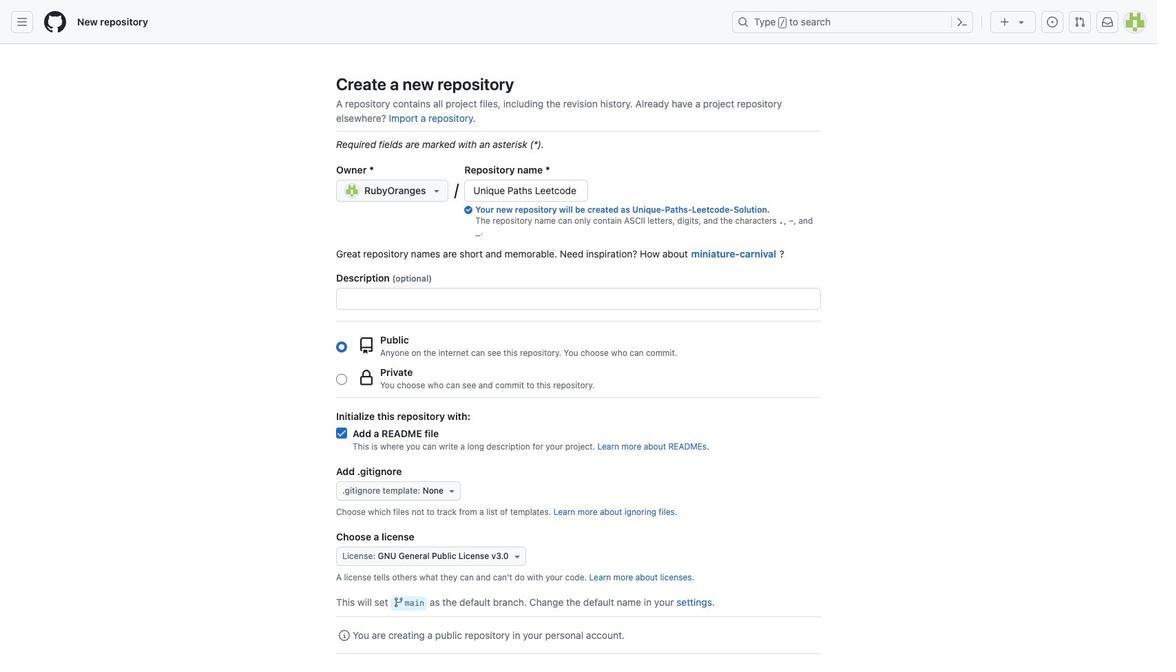 Task type: describe. For each thing, give the bounding box(es) containing it.
issue opened image
[[1047, 17, 1058, 28]]

command palette image
[[957, 17, 968, 28]]

git branch image
[[394, 597, 405, 608]]

0 vertical spatial triangle down image
[[432, 185, 443, 196]]

2 horizontal spatial triangle down image
[[511, 551, 522, 562]]

plus image
[[1000, 17, 1011, 28]]

Description text field
[[337, 289, 820, 309]]

triangle down image
[[1016, 17, 1027, 28]]

check circle fill image
[[465, 206, 473, 214]]

sc 9kayk9 0 image
[[339, 631, 350, 642]]



Task type: locate. For each thing, give the bounding box(es) containing it.
1 vertical spatial triangle down image
[[446, 486, 457, 497]]

git pull request image
[[1075, 17, 1086, 28]]

None checkbox
[[336, 428, 347, 439]]

notifications image
[[1102, 17, 1113, 28]]

None radio
[[336, 341, 347, 352]]

triangle down image
[[432, 185, 443, 196], [446, 486, 457, 497], [511, 551, 522, 562]]

None radio
[[336, 374, 347, 385]]

lock image
[[358, 370, 375, 386]]

homepage image
[[44, 11, 66, 33]]

0 horizontal spatial triangle down image
[[432, 185, 443, 196]]

2 vertical spatial triangle down image
[[511, 551, 522, 562]]

1 horizontal spatial triangle down image
[[446, 486, 457, 497]]

None text field
[[465, 180, 588, 201]]

repo image
[[358, 337, 375, 354]]



Task type: vqa. For each thing, say whether or not it's contained in the screenshot.
Description Text Field
yes



